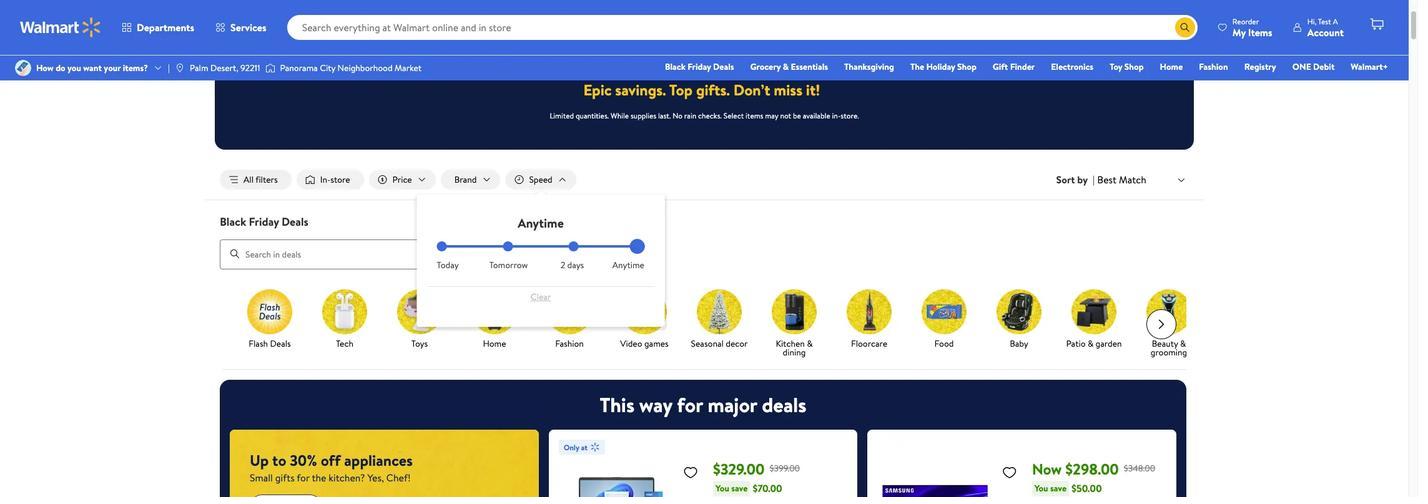 Task type: locate. For each thing, give the bounding box(es) containing it.
save down $329.00
[[732, 483, 748, 495]]

up
[[250, 450, 269, 471]]

None radio
[[569, 242, 579, 252]]

select
[[724, 111, 744, 121]]

now
[[1032, 459, 1062, 480]]

shop right holiday
[[958, 61, 977, 73]]

patio
[[1066, 338, 1086, 350]]

all filters
[[244, 174, 278, 186]]

shop inside 'link'
[[1125, 61, 1144, 73]]

 image left how at the left of page
[[15, 60, 31, 76]]

black friday deals inside black friday deals search box
[[220, 214, 309, 230]]

store.
[[841, 111, 859, 121]]

92211
[[240, 62, 260, 74]]

fashion link down my
[[1194, 60, 1234, 74]]

1 vertical spatial deals
[[282, 214, 309, 230]]

0 horizontal spatial fashion link
[[537, 290, 602, 351]]

top
[[669, 79, 693, 101]]

1 vertical spatial anytime
[[613, 259, 644, 272]]

speed button
[[506, 170, 576, 190]]

1 horizontal spatial friday
[[688, 61, 711, 73]]

test
[[1318, 16, 1331, 27]]

you down $329.00
[[716, 483, 729, 495]]

shop home image
[[472, 290, 517, 335]]

neighborhood
[[338, 62, 393, 74]]

0 vertical spatial home
[[1160, 61, 1183, 73]]

price button
[[369, 170, 436, 190]]

for left the the
[[297, 471, 310, 485]]

you
[[716, 483, 729, 495], [1035, 483, 1048, 495]]

anytime down anytime radio
[[613, 259, 644, 272]]

& for grooming
[[1180, 338, 1186, 350]]

0 horizontal spatial you
[[716, 483, 729, 495]]

1 horizontal spatial shop
[[1125, 61, 1144, 73]]

1 horizontal spatial black friday deals
[[665, 61, 734, 73]]

0 vertical spatial black friday deals
[[665, 61, 734, 73]]

shop tech image
[[322, 290, 367, 335]]

brand button
[[441, 170, 501, 190]]

1 you from the left
[[716, 483, 729, 495]]

1 horizontal spatial home
[[1160, 61, 1183, 73]]

1 vertical spatial black
[[220, 214, 246, 230]]

major
[[708, 391, 757, 419]]

registry link
[[1239, 60, 1282, 74]]

beauty & grooming
[[1151, 338, 1188, 359]]

& right grocery at the top right
[[783, 61, 789, 73]]

& inside the beauty & grooming
[[1180, 338, 1186, 350]]

0 horizontal spatial black friday deals
[[220, 214, 309, 230]]

1 horizontal spatial for
[[677, 391, 703, 419]]

Search search field
[[287, 15, 1198, 40]]

thanksgiving
[[844, 61, 894, 73]]

|
[[168, 62, 170, 74], [1093, 173, 1095, 187]]

palm desert, 92211
[[190, 62, 260, 74]]

 image right the 92211
[[265, 62, 275, 74]]

home link down clear search field text icon
[[1155, 60, 1189, 74]]

0 vertical spatial fashion
[[1199, 61, 1228, 73]]

0 horizontal spatial  image
[[15, 60, 31, 76]]

1 horizontal spatial black
[[665, 61, 686, 73]]

2 shop from the left
[[1125, 61, 1144, 73]]

best
[[1098, 173, 1117, 187]]

fashion down shop fashion image
[[555, 338, 584, 350]]

toy shop
[[1110, 61, 1144, 73]]

2
[[561, 259, 565, 272]]

departments button
[[111, 12, 205, 42]]

friday down filters
[[249, 214, 279, 230]]

0 horizontal spatial friday
[[249, 214, 279, 230]]

market
[[395, 62, 422, 74]]

1 save from the left
[[732, 483, 748, 495]]

| left palm
[[168, 62, 170, 74]]

0 vertical spatial friday
[[688, 61, 711, 73]]

1 horizontal spatial fashion link
[[1194, 60, 1234, 74]]

baby
[[1010, 338, 1029, 350]]

0 horizontal spatial save
[[732, 483, 748, 495]]

you inside you save $70.00
[[716, 483, 729, 495]]

save inside you save $50.00
[[1050, 483, 1067, 495]]

1 horizontal spatial fashion
[[1199, 61, 1228, 73]]

home link left clear
[[462, 290, 527, 351]]

video games
[[620, 338, 669, 350]]

chef!
[[386, 471, 411, 485]]

1 vertical spatial for
[[297, 471, 310, 485]]

save for now
[[1050, 483, 1067, 495]]

walmart image
[[20, 17, 101, 37]]

0 horizontal spatial for
[[297, 471, 310, 485]]

black up top
[[665, 61, 686, 73]]

black up the "search" image
[[220, 214, 246, 230]]

available
[[803, 111, 831, 121]]

1 horizontal spatial anytime
[[613, 259, 644, 272]]

2 horizontal spatial  image
[[265, 62, 275, 74]]

you for now $298.00
[[1035, 483, 1048, 495]]

2 you from the left
[[1035, 483, 1048, 495]]

may
[[765, 111, 779, 121]]

shop baby image
[[997, 290, 1042, 335]]

0 horizontal spatial fashion
[[555, 338, 584, 350]]

debit
[[1314, 61, 1335, 73]]

items
[[746, 111, 764, 121]]

0 vertical spatial fashion link
[[1194, 60, 1234, 74]]

cart contains 0 items total amount $0.00 image
[[1370, 17, 1385, 32]]

shop kitchen & dining image
[[772, 290, 817, 335]]

& for garden
[[1088, 338, 1094, 350]]

deals right "flash"
[[270, 338, 291, 350]]

epic savings. top gifts. don't miss it!
[[584, 79, 820, 101]]

shop beauty & grooming image
[[1147, 290, 1192, 335]]

black friday deals
[[665, 61, 734, 73], [220, 214, 309, 230]]

days
[[567, 259, 584, 272]]

you inside you save $50.00
[[1035, 483, 1048, 495]]

1 vertical spatial black friday deals
[[220, 214, 309, 230]]

desert,
[[210, 62, 238, 74]]

1 vertical spatial friday
[[249, 214, 279, 230]]

0 horizontal spatial shop
[[958, 61, 977, 73]]

your
[[104, 62, 121, 74]]

1 vertical spatial home
[[483, 338, 506, 350]]

shop
[[958, 61, 977, 73], [1125, 61, 1144, 73]]

& right dining
[[807, 338, 813, 350]]

1 horizontal spatial save
[[1050, 483, 1067, 495]]

None range field
[[437, 246, 645, 248]]

deals
[[713, 61, 734, 73], [282, 214, 309, 230], [270, 338, 291, 350]]

holiday
[[927, 61, 955, 73]]

home down the shop home image
[[483, 338, 506, 350]]

to
[[272, 450, 286, 471]]

 image left palm
[[175, 63, 185, 73]]

checks.
[[698, 111, 722, 121]]

& right beauty
[[1180, 338, 1186, 350]]

save
[[732, 483, 748, 495], [1050, 483, 1067, 495]]

you for $329.00
[[716, 483, 729, 495]]

one debit
[[1293, 61, 1335, 73]]

food
[[935, 338, 954, 350]]

food link
[[912, 290, 977, 351]]

0 vertical spatial deals
[[713, 61, 734, 73]]

gift finder link
[[987, 60, 1041, 74]]

1 horizontal spatial  image
[[175, 63, 185, 73]]

0 vertical spatial |
[[168, 62, 170, 74]]

0 vertical spatial home link
[[1155, 60, 1189, 74]]

& inside kitchen & dining
[[807, 338, 813, 350]]

clear button
[[437, 287, 645, 307]]

sort
[[1057, 173, 1075, 187]]

home down clear search field text icon
[[1160, 61, 1183, 73]]

search icon image
[[1180, 22, 1190, 32]]

in-store button
[[297, 170, 364, 190]]

palm
[[190, 62, 208, 74]]

in-
[[320, 174, 331, 186]]

anytime up how fast do you want your order? option group at the left of page
[[518, 215, 564, 232]]

friday up "epic savings. top gifts. don't miss it!"
[[688, 61, 711, 73]]

anytime
[[518, 215, 564, 232], [613, 259, 644, 272]]

grocery
[[750, 61, 781, 73]]

only at
[[564, 443, 588, 453]]

home link
[[1155, 60, 1189, 74], [462, 290, 527, 351]]

grocery & essentials link
[[745, 60, 834, 74]]

now $298.00 group
[[878, 440, 1167, 498]]

1 horizontal spatial home link
[[1155, 60, 1189, 74]]

how do you want your items?
[[36, 62, 148, 74]]

1 vertical spatial home link
[[462, 290, 527, 351]]

0 horizontal spatial home link
[[462, 290, 527, 351]]

deals down in-store button
[[282, 214, 309, 230]]

1 horizontal spatial |
[[1093, 173, 1095, 187]]

black inside search box
[[220, 214, 246, 230]]

shop right toy at the right of page
[[1125, 61, 1144, 73]]

save inside you save $70.00
[[732, 483, 748, 495]]

store
[[331, 174, 350, 186]]

$329.00 group
[[559, 440, 848, 498]]

seasonal decor link
[[687, 290, 752, 351]]

black friday deals down filters
[[220, 214, 309, 230]]

 image
[[15, 60, 31, 76], [265, 62, 275, 74], [175, 63, 185, 73]]

& right patio
[[1088, 338, 1094, 350]]

1 horizontal spatial you
[[1035, 483, 1048, 495]]

2 save from the left
[[1050, 483, 1067, 495]]

epic
[[584, 79, 612, 101]]

price
[[393, 174, 412, 186]]

save down now
[[1050, 483, 1067, 495]]

& for dining
[[807, 338, 813, 350]]

do
[[56, 62, 65, 74]]

fashion link down 2 days
[[537, 290, 602, 351]]

flash deals image
[[247, 290, 292, 335]]

1 vertical spatial |
[[1093, 173, 1095, 187]]

essentials
[[791, 61, 828, 73]]

toys
[[411, 338, 428, 350]]

fashion
[[1199, 61, 1228, 73], [555, 338, 584, 350]]

$298.00
[[1066, 459, 1119, 480]]

for right way at the bottom of page
[[677, 391, 703, 419]]

black friday deals up "epic savings. top gifts. don't miss it!"
[[665, 61, 734, 73]]

friday inside search box
[[249, 214, 279, 230]]

0 vertical spatial anytime
[[518, 215, 564, 232]]

you down now
[[1035, 483, 1048, 495]]

match
[[1119, 173, 1147, 187]]

deals up the gifts.
[[713, 61, 734, 73]]

| right by
[[1093, 173, 1095, 187]]

0 horizontal spatial black
[[220, 214, 246, 230]]

floorcare link
[[837, 290, 902, 351]]

fashion left registry
[[1199, 61, 1228, 73]]



Task type: vqa. For each thing, say whether or not it's contained in the screenshot.
Baby
yes



Task type: describe. For each thing, give the bounding box(es) containing it.
2 vertical spatial deals
[[270, 338, 291, 350]]

$50.00
[[1072, 482, 1102, 496]]

Tomorrow radio
[[503, 242, 513, 252]]

gift
[[993, 61, 1008, 73]]

one
[[1293, 61, 1311, 73]]

by
[[1078, 173, 1088, 187]]

the
[[911, 61, 924, 73]]

off
[[321, 450, 341, 471]]

| inside the sort and filter section "element"
[[1093, 173, 1095, 187]]

flash deals
[[249, 338, 291, 350]]

0 horizontal spatial home
[[483, 338, 506, 350]]

beauty
[[1152, 338, 1178, 350]]

for inside up to 30% off appliances small gifts for the kitchen? yes, chef!
[[297, 471, 310, 485]]

30%
[[290, 450, 317, 471]]

today
[[437, 259, 459, 272]]

baby link
[[987, 290, 1052, 351]]

walmart+
[[1351, 61, 1388, 73]]

hi, test a account
[[1308, 16, 1344, 39]]

services button
[[205, 12, 277, 42]]

the holiday shop link
[[905, 60, 982, 74]]

gift finder
[[993, 61, 1035, 73]]

panorama city neighborhood market
[[280, 62, 422, 74]]

deals inside search box
[[282, 214, 309, 230]]

small
[[250, 471, 273, 485]]

shop patio & garden image
[[1072, 290, 1117, 335]]

shop food image
[[922, 290, 967, 335]]

don't
[[734, 79, 770, 101]]

0 vertical spatial black
[[665, 61, 686, 73]]

kitchen & dining link
[[762, 290, 827, 360]]

deals
[[762, 391, 807, 419]]

 image for how
[[15, 60, 31, 76]]

 image for panorama
[[265, 62, 275, 74]]

brand
[[454, 174, 477, 186]]

grooming
[[1151, 346, 1188, 359]]

quantities.
[[576, 111, 609, 121]]

services
[[231, 21, 266, 34]]

$399.00
[[770, 463, 800, 475]]

all
[[244, 174, 254, 186]]

tech
[[336, 338, 354, 350]]

Search in deals search field
[[220, 240, 597, 270]]

black friday deals link
[[660, 60, 740, 74]]

best match
[[1098, 173, 1147, 187]]

games
[[645, 338, 669, 350]]

shop fashion image
[[547, 290, 592, 335]]

patio & garden link
[[1062, 290, 1127, 351]]

0 horizontal spatial anytime
[[518, 215, 564, 232]]

electronics link
[[1046, 60, 1099, 74]]

you save $70.00
[[716, 482, 782, 496]]

panorama
[[280, 62, 318, 74]]

Black Friday Deals search field
[[205, 214, 1204, 270]]

& for essentials
[[783, 61, 789, 73]]

next slide for chipmodulewithimages list image
[[1147, 310, 1177, 340]]

best match button
[[1095, 172, 1189, 188]]

finder
[[1010, 61, 1035, 73]]

 image for palm
[[175, 63, 185, 73]]

shop toys image
[[397, 290, 442, 335]]

filters
[[256, 174, 278, 186]]

decor
[[726, 338, 748, 350]]

all filters button
[[220, 170, 292, 190]]

how
[[36, 62, 54, 74]]

only
[[564, 443, 579, 453]]

0 vertical spatial for
[[677, 391, 703, 419]]

dining
[[783, 346, 806, 359]]

shop video games image
[[622, 290, 667, 335]]

savings.
[[615, 79, 666, 101]]

this
[[600, 391, 635, 419]]

how fast do you want your order? option group
[[437, 242, 645, 272]]

registry
[[1245, 61, 1276, 73]]

reorder my items
[[1233, 16, 1273, 39]]

sort and filter section element
[[205, 160, 1204, 200]]

black friday deals inside "black friday deals" link
[[665, 61, 734, 73]]

at
[[581, 443, 588, 453]]

shop floorcare image
[[847, 290, 892, 335]]

kitchen & dining
[[776, 338, 813, 359]]

0 horizontal spatial |
[[168, 62, 170, 74]]

toy shop link
[[1104, 60, 1150, 74]]

limited quantities. while supplies last. no rain checks. select items may not be available in-store.
[[550, 111, 859, 121]]

2 days
[[561, 259, 584, 272]]

Anytime radio
[[635, 242, 645, 252]]

save for $329.00
[[732, 483, 748, 495]]

items
[[1248, 25, 1273, 39]]

add to favorites list, hp 15.6" fhd laptop, intel core i5-1135g7, 8gb ram, 256gb ssd, silver, windows 11 home, 15-dy2795wm image
[[683, 465, 698, 481]]

clear
[[531, 291, 551, 304]]

it!
[[806, 79, 820, 101]]

in-store
[[320, 174, 350, 186]]

in-
[[832, 111, 841, 121]]

shop seasonal image
[[697, 290, 742, 335]]

floorcare
[[851, 338, 888, 350]]

1 vertical spatial fashion
[[555, 338, 584, 350]]

the holiday shop
[[911, 61, 977, 73]]

video games link
[[612, 290, 677, 351]]

1 vertical spatial fashion link
[[537, 290, 602, 351]]

walmart black friday deals for days image
[[590, 33, 819, 64]]

clear search field text image
[[1160, 22, 1170, 32]]

miss
[[774, 79, 803, 101]]

search image
[[230, 249, 240, 259]]

kitchen?
[[329, 471, 365, 485]]

gifts
[[275, 471, 295, 485]]

this way for major deals
[[600, 391, 807, 419]]

appliances
[[344, 450, 413, 471]]

toy
[[1110, 61, 1123, 73]]

now $298.00 $348.00
[[1032, 459, 1156, 480]]

add to favorites list, samsung 55" class tu690t crystal uhd 4k smart television - un55tu690tfxza (new) image
[[1002, 465, 1017, 481]]

sort by |
[[1057, 173, 1095, 187]]

last.
[[658, 111, 671, 121]]

1 shop from the left
[[958, 61, 977, 73]]

Walmart Site-Wide search field
[[287, 15, 1198, 40]]

my
[[1233, 25, 1246, 39]]

a
[[1333, 16, 1338, 27]]

anytime inside how fast do you want your order? option group
[[613, 259, 644, 272]]

patio & garden
[[1066, 338, 1122, 350]]

one debit link
[[1287, 60, 1341, 74]]

walmart+ link
[[1346, 60, 1394, 74]]

beauty & grooming link
[[1137, 290, 1202, 360]]

up to 30% off appliances small gifts for the kitchen? yes, chef!
[[250, 450, 413, 485]]

Today radio
[[437, 242, 447, 252]]

grocery & essentials
[[750, 61, 828, 73]]

gifts.
[[696, 79, 730, 101]]



